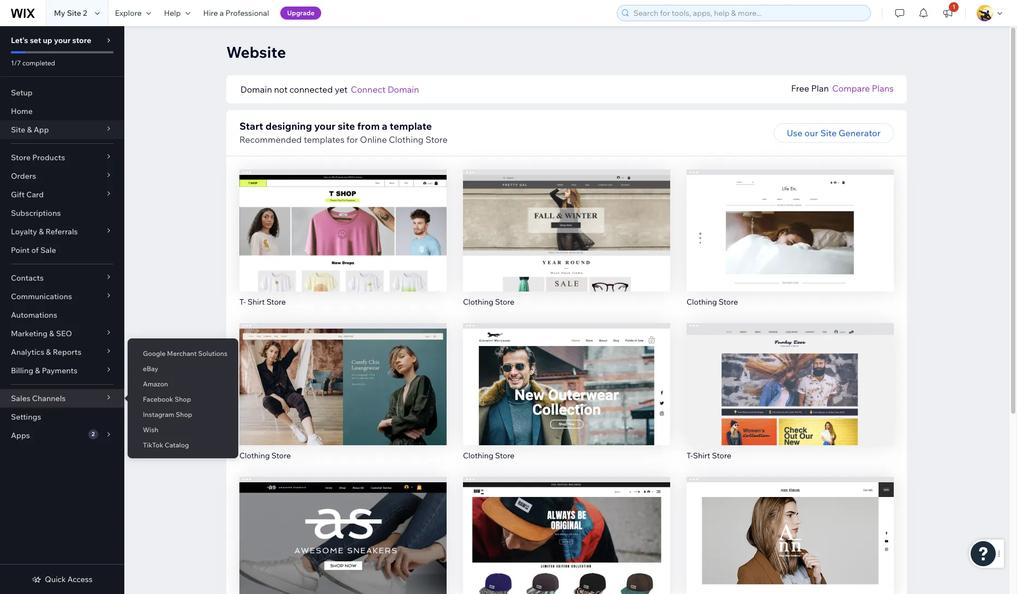 Task type: locate. For each thing, give the bounding box(es) containing it.
0 horizontal spatial your
[[54, 35, 71, 45]]

channels
[[32, 394, 66, 404]]

0 horizontal spatial domain
[[241, 84, 272, 95]]

1 vertical spatial shop
[[176, 411, 192, 419]]

a
[[220, 8, 224, 18], [382, 120, 388, 133]]

instagram
[[143, 411, 174, 419]]

hire a professional link
[[197, 0, 276, 26]]

loyalty & referrals button
[[0, 223, 124, 241]]

settings link
[[0, 408, 124, 427]]

amazon
[[143, 380, 168, 389]]

1 vertical spatial a
[[382, 120, 388, 133]]

analytics & reports button
[[0, 343, 124, 362]]

ebay link
[[128, 360, 238, 379]]

settings
[[11, 413, 41, 422]]

facebook shop
[[143, 396, 191, 404]]

your inside start designing your site from a template recommended templates for online clothing store
[[314, 120, 336, 133]]

plan
[[812, 83, 830, 94]]

& right loyalty in the left top of the page
[[39, 227, 44, 237]]

upgrade
[[287, 9, 315, 17]]

1 horizontal spatial t-
[[687, 451, 694, 461]]

free
[[792, 83, 810, 94]]

& left seo
[[49, 329, 54, 339]]

access
[[68, 575, 93, 585]]

hire a professional
[[203, 8, 269, 18]]

home link
[[0, 102, 124, 121]]

shop down the facebook shop link
[[176, 411, 192, 419]]

your right up
[[54, 35, 71, 45]]

1 horizontal spatial shirt
[[694, 451, 711, 461]]

& left app
[[27, 125, 32, 135]]

connected
[[290, 84, 333, 95]]

0 horizontal spatial 2
[[83, 8, 87, 18]]

marketing & seo button
[[0, 325, 124, 343]]

products
[[32, 153, 65, 163]]

1 vertical spatial 2
[[92, 431, 95, 438]]

domain right connect
[[388, 84, 419, 95]]

of
[[31, 246, 39, 255]]

your up templates
[[314, 120, 336, 133]]

0 vertical spatial shop
[[175, 396, 191, 404]]

sale
[[40, 246, 56, 255]]

1 horizontal spatial 2
[[92, 431, 95, 438]]

1 vertical spatial t-
[[687, 451, 694, 461]]

shop down amazon link
[[175, 396, 191, 404]]

view button
[[320, 235, 367, 255], [544, 235, 590, 255], [768, 235, 814, 255], [320, 389, 367, 409], [544, 389, 590, 409], [768, 389, 814, 409], [320, 543, 367, 562], [544, 543, 590, 562], [768, 543, 814, 562]]

&
[[27, 125, 32, 135], [39, 227, 44, 237], [49, 329, 54, 339], [46, 348, 51, 357], [35, 366, 40, 376]]

1 horizontal spatial a
[[382, 120, 388, 133]]

site inside popup button
[[11, 125, 25, 135]]

apps
[[11, 431, 30, 441]]

t- for t-shirt store
[[687, 451, 694, 461]]

2 down settings link
[[92, 431, 95, 438]]

site right my
[[67, 8, 81, 18]]

site down home
[[11, 125, 25, 135]]

clothing
[[389, 134, 424, 145], [463, 297, 494, 307], [687, 297, 718, 307], [240, 451, 270, 461], [463, 451, 494, 461]]

0 vertical spatial your
[[54, 35, 71, 45]]

contacts button
[[0, 269, 124, 288]]

0 horizontal spatial t-
[[240, 297, 246, 307]]

billing & payments
[[11, 366, 77, 376]]

site right our
[[821, 128, 837, 139]]

quick
[[45, 575, 66, 585]]

0 vertical spatial t-
[[240, 297, 246, 307]]

contacts
[[11, 273, 44, 283]]

site
[[338, 120, 355, 133]]

& inside 'popup button'
[[46, 348, 51, 357]]

google merchant solutions link
[[128, 345, 238, 363]]

edit button
[[320, 212, 366, 232], [544, 212, 590, 232], [768, 212, 814, 232], [320, 366, 366, 386], [544, 366, 590, 386], [768, 366, 814, 386], [320, 520, 366, 539], [544, 520, 590, 539], [768, 520, 814, 539]]

point of sale
[[11, 246, 56, 255]]

connect
[[351, 84, 386, 95]]

upgrade button
[[281, 7, 321, 20]]

1 vertical spatial shirt
[[694, 451, 711, 461]]

& for site
[[27, 125, 32, 135]]

2 right my
[[83, 8, 87, 18]]

site & app
[[11, 125, 49, 135]]

marketing & seo
[[11, 329, 72, 339]]

1 horizontal spatial your
[[314, 120, 336, 133]]

& right billing
[[35, 366, 40, 376]]

& for billing
[[35, 366, 40, 376]]

tiktok
[[143, 442, 163, 450]]

view
[[333, 240, 353, 250], [557, 240, 577, 250], [781, 240, 801, 250], [333, 393, 353, 404], [557, 393, 577, 404], [781, 393, 801, 404], [333, 547, 353, 558], [557, 547, 577, 558], [781, 547, 801, 558]]

& for loyalty
[[39, 227, 44, 237]]

loyalty
[[11, 227, 37, 237]]

designing
[[266, 120, 312, 133]]

domain
[[241, 84, 272, 95], [388, 84, 419, 95]]

0 vertical spatial a
[[220, 8, 224, 18]]

1 horizontal spatial domain
[[388, 84, 419, 95]]

from
[[357, 120, 380, 133]]

2 horizontal spatial site
[[821, 128, 837, 139]]

start
[[240, 120, 263, 133]]

domain left not
[[241, 84, 272, 95]]

0 horizontal spatial site
[[11, 125, 25, 135]]

edit
[[335, 217, 352, 228], [559, 217, 575, 228], [783, 217, 799, 228], [335, 370, 352, 381], [559, 370, 575, 381], [783, 370, 799, 381], [335, 524, 352, 535], [559, 524, 575, 535], [783, 524, 799, 535]]

1 vertical spatial your
[[314, 120, 336, 133]]

0 horizontal spatial a
[[220, 8, 224, 18]]

shirt
[[248, 297, 265, 307], [694, 451, 711, 461]]

communications button
[[0, 288, 124, 306]]

store inside store products dropdown button
[[11, 153, 31, 163]]

analytics
[[11, 348, 44, 357]]

up
[[43, 35, 52, 45]]

a right "hire"
[[220, 8, 224, 18]]

t-
[[240, 297, 246, 307], [687, 451, 694, 461]]

marketing
[[11, 329, 48, 339]]

0 vertical spatial shirt
[[248, 297, 265, 307]]

setup link
[[0, 84, 124, 102]]

orders button
[[0, 167, 124, 186]]

0 horizontal spatial shirt
[[248, 297, 265, 307]]

shop
[[175, 396, 191, 404], [176, 411, 192, 419]]

for
[[347, 134, 358, 145]]

merchant
[[167, 350, 197, 358]]

use our site generator
[[787, 128, 881, 139]]

& left reports
[[46, 348, 51, 357]]

site inside button
[[821, 128, 837, 139]]

quick access
[[45, 575, 93, 585]]

0 vertical spatial 2
[[83, 8, 87, 18]]

2 domain from the left
[[388, 84, 419, 95]]

store
[[426, 134, 448, 145], [11, 153, 31, 163], [267, 297, 286, 307], [495, 297, 515, 307], [719, 297, 739, 307], [272, 451, 291, 461], [495, 451, 515, 461], [712, 451, 732, 461]]

shirt for t-shirt store
[[694, 451, 711, 461]]

google
[[143, 350, 166, 358]]

a right "from"
[[382, 120, 388, 133]]

t- shirt store
[[240, 297, 286, 307]]

a inside start designing your site from a template recommended templates for online clothing store
[[382, 120, 388, 133]]

your inside 'sidebar' element
[[54, 35, 71, 45]]

analytics & reports
[[11, 348, 81, 357]]

recommended
[[240, 134, 302, 145]]

completed
[[22, 59, 55, 67]]

plans
[[873, 83, 894, 94]]



Task type: vqa. For each thing, say whether or not it's contained in the screenshot.
The Use Our Site Generator button
yes



Task type: describe. For each thing, give the bounding box(es) containing it.
& for analytics
[[46, 348, 51, 357]]

point of sale link
[[0, 241, 124, 260]]

billing & payments button
[[0, 362, 124, 380]]

store inside start designing your site from a template recommended templates for online clothing store
[[426, 134, 448, 145]]

explore
[[115, 8, 142, 18]]

yet
[[335, 84, 348, 95]]

reports
[[53, 348, 81, 357]]

home
[[11, 106, 33, 116]]

start designing your site from a template recommended templates for online clothing store
[[240, 120, 448, 145]]

help
[[164, 8, 181, 18]]

1 domain from the left
[[241, 84, 272, 95]]

automations
[[11, 311, 57, 320]]

1 button
[[937, 0, 961, 26]]

automations link
[[0, 306, 124, 325]]

clothing inside start designing your site from a template recommended templates for online clothing store
[[389, 134, 424, 145]]

instagram shop
[[143, 411, 192, 419]]

site & app button
[[0, 121, 124, 139]]

quick access button
[[32, 575, 93, 585]]

tiktok catalog
[[143, 442, 189, 450]]

google merchant solutions
[[143, 350, 228, 358]]

free plan compare plans
[[792, 83, 894, 94]]

store products button
[[0, 148, 124, 167]]

our
[[805, 128, 819, 139]]

my
[[54, 8, 65, 18]]

loyalty & referrals
[[11, 227, 78, 237]]

communications
[[11, 292, 72, 302]]

referrals
[[46, 227, 78, 237]]

let's set up your store
[[11, 35, 91, 45]]

instagram shop link
[[128, 406, 238, 425]]

catalog
[[165, 442, 189, 450]]

1 horizontal spatial site
[[67, 8, 81, 18]]

sales channels button
[[0, 390, 124, 408]]

point
[[11, 246, 30, 255]]

not
[[274, 84, 288, 95]]

t- for t- shirt store
[[240, 297, 246, 307]]

shop for facebook shop
[[175, 396, 191, 404]]

1/7 completed
[[11, 59, 55, 67]]

professional
[[226, 8, 269, 18]]

generator
[[839, 128, 881, 139]]

sales channels
[[11, 394, 66, 404]]

help button
[[158, 0, 197, 26]]

solutions
[[198, 350, 228, 358]]

compare plans button
[[833, 82, 894, 95]]

gift card
[[11, 190, 44, 200]]

card
[[26, 190, 44, 200]]

gift card button
[[0, 186, 124, 204]]

wish
[[143, 426, 158, 434]]

website
[[226, 43, 286, 62]]

connect domain button
[[351, 83, 419, 96]]

use
[[787, 128, 803, 139]]

sales
[[11, 394, 30, 404]]

wish link
[[128, 421, 238, 440]]

t-shirt store
[[687, 451, 732, 461]]

shop for instagram shop
[[176, 411, 192, 419]]

& for marketing
[[49, 329, 54, 339]]

1/7
[[11, 59, 21, 67]]

facebook
[[143, 396, 173, 404]]

hire
[[203, 8, 218, 18]]

orders
[[11, 171, 36, 181]]

Search for tools, apps, help & more... field
[[631, 5, 868, 21]]

1
[[953, 3, 956, 10]]

app
[[34, 125, 49, 135]]

shirt for t- shirt store
[[248, 297, 265, 307]]

let's
[[11, 35, 28, 45]]

amazon link
[[128, 375, 238, 394]]

gift
[[11, 190, 25, 200]]

setup
[[11, 88, 33, 98]]

seo
[[56, 329, 72, 339]]

billing
[[11, 366, 33, 376]]

my site 2
[[54, 8, 87, 18]]

domain not connected yet connect domain
[[241, 84, 419, 95]]

use our site generator button
[[774, 123, 894, 143]]

tiktok catalog link
[[128, 437, 238, 455]]

online
[[360, 134, 387, 145]]

payments
[[42, 366, 77, 376]]

template
[[390, 120, 432, 133]]

a inside hire a professional "link"
[[220, 8, 224, 18]]

store products
[[11, 153, 65, 163]]

sidebar element
[[0, 26, 124, 595]]

ebay
[[143, 365, 158, 373]]

2 inside 'sidebar' element
[[92, 431, 95, 438]]



